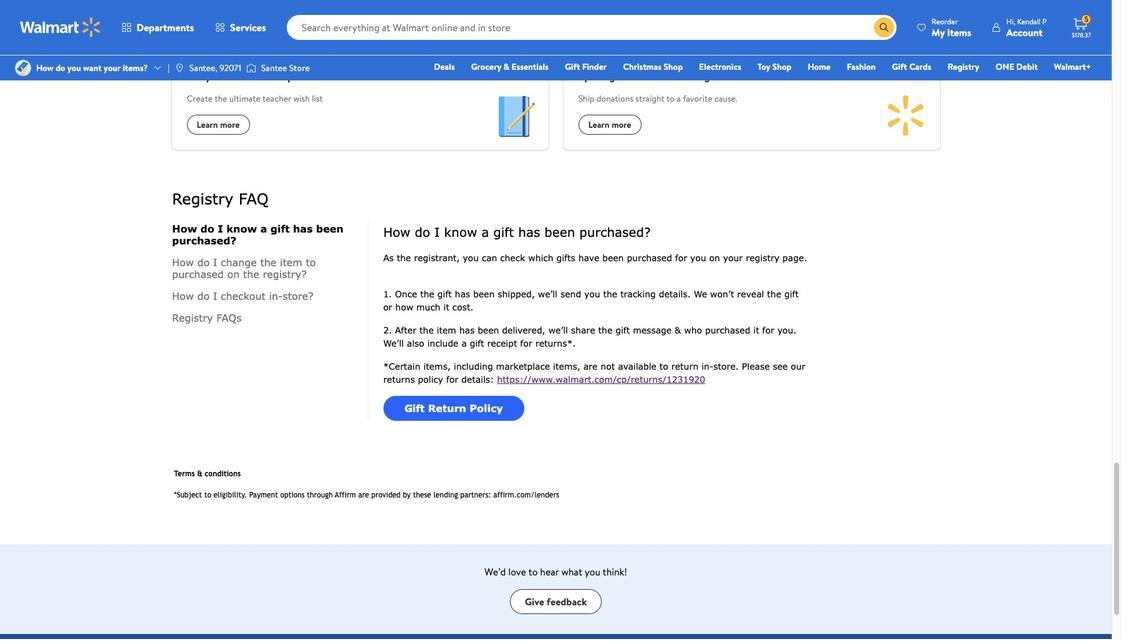 Task type: vqa. For each thing, say whether or not it's contained in the screenshot.
How do you want your items?
yes



Task type: locate. For each thing, give the bounding box(es) containing it.
debit
[[1016, 60, 1038, 73]]

cards
[[909, 60, 931, 73]]

shop for toy shop
[[772, 60, 792, 73]]

1 shop from the left
[[664, 60, 683, 73]]

0 horizontal spatial your
[[104, 62, 121, 74]]

learn down create
[[197, 119, 218, 131]]

0 vertical spatial to
[[667, 93, 675, 105]]

1 horizontal spatial &
[[637, 68, 644, 84]]

learn up finder
[[588, 4, 610, 16]]

you right what
[[585, 565, 600, 579]]

create the ultimate teacher wish list
[[187, 93, 323, 105]]

1 gift from the left
[[565, 60, 580, 73]]

reorder my items
[[932, 16, 971, 39]]

items?
[[123, 62, 148, 74]]

walmart+
[[1054, 60, 1091, 73]]

to right love
[[528, 565, 538, 579]]

the
[[215, 93, 227, 105]]

list
[[312, 93, 323, 105]]

1 horizontal spatial you
[[585, 565, 600, 579]]

ultimate
[[229, 93, 261, 105]]

give feedback
[[525, 595, 587, 609]]

gift
[[565, 60, 580, 73], [892, 60, 907, 73]]

1 horizontal spatial  image
[[246, 62, 256, 74]]

walmart image
[[20, 17, 101, 37]]

learn down ship
[[588, 119, 610, 131]]

grocery & essentials
[[471, 60, 549, 73]]

departments
[[137, 21, 194, 34]]

your right set
[[206, 68, 227, 84]]

more down the the at the top of the page
[[220, 119, 240, 131]]

0 horizontal spatial to
[[528, 565, 538, 579]]

0 horizontal spatial  image
[[15, 60, 31, 76]]

 image for how do you want your items?
[[15, 60, 31, 76]]

1 vertical spatial to
[[528, 565, 538, 579]]

your right want
[[104, 62, 121, 74]]

there's a gift for it. a registry full of ideas for any occasion. learn more. image
[[871, 0, 940, 35]]

learn more down the the at the top of the page
[[197, 119, 240, 131]]

more
[[612, 4, 631, 16], [220, 119, 240, 131], [612, 119, 631, 131]]

clear search field text image
[[859, 22, 869, 32]]

|
[[168, 62, 170, 74]]

more for spark good & create change
[[612, 119, 631, 131]]

 image
[[174, 63, 184, 73]]

teacher
[[262, 93, 291, 105]]

learn more down donations
[[588, 119, 631, 131]]

p
[[1042, 16, 1047, 27]]

learn
[[588, 4, 610, 16], [197, 119, 218, 131], [588, 119, 610, 131]]

 image
[[15, 60, 31, 76], [246, 62, 256, 74]]

shop for christmas shop
[[664, 60, 683, 73]]

ship donations straight to a favorite cause.
[[578, 93, 737, 105]]

how
[[36, 62, 54, 74]]

more up christmas
[[612, 4, 631, 16]]

learn more up finder
[[588, 4, 631, 16]]

1 horizontal spatial gift
[[892, 60, 907, 73]]

shop inside christmas shop link
[[664, 60, 683, 73]]

santee
[[261, 62, 287, 74]]

more for set your classroom up for success
[[220, 119, 240, 131]]

more down donations
[[612, 119, 631, 131]]

we'd
[[485, 565, 506, 579]]

2 gift from the left
[[892, 60, 907, 73]]

learn more button down the the at the top of the page
[[187, 115, 250, 135]]

gift left cards
[[892, 60, 907, 73]]

home link
[[802, 60, 836, 74]]

spark good & create change
[[578, 68, 716, 84]]

account
[[1006, 25, 1043, 39]]

santee, 92071
[[189, 62, 241, 74]]

love
[[508, 565, 526, 579]]

cause.
[[715, 93, 737, 105]]

0 horizontal spatial shop
[[664, 60, 683, 73]]

5 $178.37
[[1072, 14, 1091, 39]]

gift left finder
[[565, 60, 580, 73]]

2 shop from the left
[[772, 60, 792, 73]]

& right good
[[637, 68, 644, 84]]

how do you want your items?
[[36, 62, 148, 74]]

&
[[504, 60, 509, 73], [637, 68, 644, 84]]

92071
[[220, 62, 241, 74]]

essentials
[[512, 60, 549, 73]]

0 horizontal spatial you
[[67, 62, 81, 74]]

for
[[296, 68, 311, 84]]

1 horizontal spatial to
[[667, 93, 675, 105]]

create
[[647, 68, 678, 84]]

one debit
[[996, 60, 1038, 73]]

wish
[[293, 93, 310, 105]]

think!
[[603, 565, 627, 579]]

1 horizontal spatial shop
[[772, 60, 792, 73]]

to
[[667, 93, 675, 105], [528, 565, 538, 579]]

registry link
[[942, 60, 985, 74]]

your
[[104, 62, 121, 74], [206, 68, 227, 84]]

christmas
[[623, 60, 662, 73]]

shop inside toy shop link
[[772, 60, 792, 73]]

you
[[67, 62, 81, 74], [585, 565, 600, 579]]

favorite
[[683, 93, 712, 105]]

learn more button down donations
[[578, 115, 641, 135]]

 image left how at the top of page
[[15, 60, 31, 76]]

to left a
[[667, 93, 675, 105]]

electronics
[[699, 60, 741, 73]]

ship
[[578, 93, 594, 105]]

set your classroom up for success
[[187, 68, 350, 84]]

0 horizontal spatial gift
[[565, 60, 580, 73]]

want
[[83, 62, 102, 74]]

shop
[[664, 60, 683, 73], [772, 60, 792, 73]]

feedback
[[547, 595, 587, 609]]

toy
[[758, 60, 770, 73]]

give feedback button
[[510, 590, 602, 614]]

& right grocery
[[504, 60, 509, 73]]

 image right 92071 on the top of the page
[[246, 62, 256, 74]]

you right do
[[67, 62, 81, 74]]

search icon image
[[879, 22, 889, 32]]

learn more button
[[578, 0, 641, 20], [187, 115, 250, 135], [578, 115, 641, 135]]

learn more link
[[563, 0, 940, 35]]

good
[[609, 68, 634, 84]]

services
[[230, 21, 266, 34]]



Task type: describe. For each thing, give the bounding box(es) containing it.
deals link
[[428, 60, 460, 74]]

1 horizontal spatial your
[[206, 68, 227, 84]]

santee,
[[189, 62, 217, 74]]

kendall
[[1017, 16, 1041, 27]]

gift cards link
[[886, 60, 937, 74]]

grocery & essentials link
[[465, 60, 554, 74]]

gift finder
[[565, 60, 607, 73]]

donations
[[596, 93, 633, 105]]

electronics link
[[693, 60, 747, 74]]

spark good & create change. ship donations straight to a favorite cause. learn more. image
[[871, 81, 940, 150]]

0 horizontal spatial &
[[504, 60, 509, 73]]

what
[[562, 565, 582, 579]]

learn more button up finder
[[578, 0, 641, 20]]

gift for gift finder
[[565, 60, 580, 73]]

christmas shop
[[623, 60, 683, 73]]

 image for santee store
[[246, 62, 256, 74]]

set
[[187, 68, 203, 84]]

1 vertical spatial you
[[585, 565, 600, 579]]

do
[[56, 62, 65, 74]]

home
[[808, 60, 831, 73]]

straight
[[636, 93, 665, 105]]

5
[[1084, 14, 1089, 24]]

toy shop
[[758, 60, 792, 73]]

services button
[[205, 12, 277, 42]]

a
[[677, 93, 681, 105]]

finder
[[582, 60, 607, 73]]

hi, kendall p account
[[1006, 16, 1047, 39]]

christmas shop link
[[617, 60, 688, 74]]

change
[[681, 68, 716, 84]]

santee store
[[261, 62, 310, 74]]

store
[[289, 62, 310, 74]]

deals
[[434, 60, 455, 73]]

0 vertical spatial you
[[67, 62, 81, 74]]

toy shop link
[[752, 60, 797, 74]]

my
[[932, 25, 945, 39]]

fashion
[[847, 60, 876, 73]]

fashion link
[[841, 60, 881, 74]]

walmart+ link
[[1048, 60, 1097, 74]]

gift cards
[[892, 60, 931, 73]]

learn for spark good & create change
[[588, 119, 610, 131]]

one debit link
[[990, 60, 1043, 74]]

Search search field
[[287, 15, 897, 40]]

registry
[[948, 60, 979, 73]]

departments button
[[111, 12, 205, 42]]

create
[[187, 93, 213, 105]]

hear
[[540, 565, 559, 579]]

learn more for set your classroom up for success
[[197, 119, 240, 131]]

one
[[996, 60, 1014, 73]]

learn more for spark good & create change
[[588, 119, 631, 131]]

Walmart Site-Wide search field
[[287, 15, 897, 40]]

items
[[947, 25, 971, 39]]

grocery
[[471, 60, 501, 73]]

learn more button for spark good & create change
[[578, 115, 641, 135]]

learn for set your classroom up for success
[[197, 119, 218, 131]]

hi,
[[1006, 16, 1015, 27]]

success
[[314, 68, 350, 84]]

cheers to the happy couple. build your registry with items you'll love. learn more. image
[[480, 0, 548, 35]]

give
[[525, 595, 544, 609]]

up
[[281, 68, 294, 84]]

spark
[[578, 68, 606, 84]]

gift for gift cards
[[892, 60, 907, 73]]

$178.37
[[1072, 31, 1091, 39]]

learn more button for set your classroom up for success
[[187, 115, 250, 135]]

we'd love to hear what you think!
[[485, 565, 627, 579]]

reorder
[[932, 16, 958, 27]]

classroom
[[230, 68, 279, 84]]

gift finder link
[[559, 60, 613, 74]]

set your classroom up for success. create the ultimate teacher wish list. learn more. image
[[480, 81, 548, 150]]



